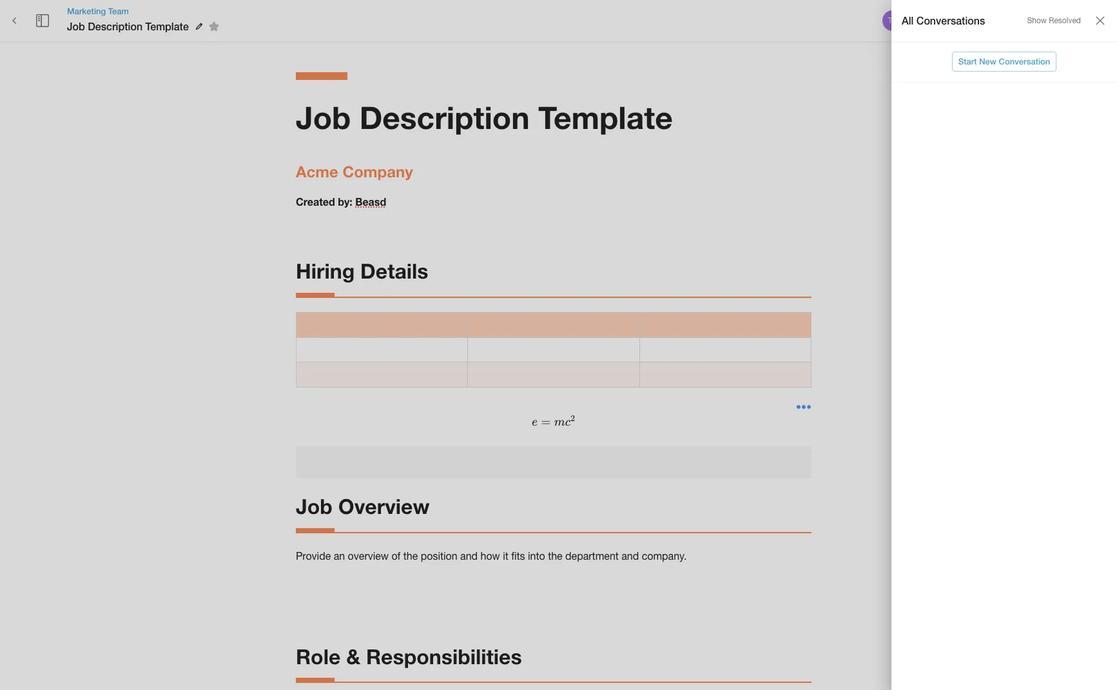 Task type: vqa. For each thing, say whether or not it's contained in the screenshot.
bottommost Job Description Template
yes



Task type: locate. For each thing, give the bounding box(es) containing it.
0 vertical spatial job description template
[[67, 20, 189, 32]]

&
[[346, 644, 361, 668]]

job down marketing on the left of the page
[[67, 20, 85, 32]]

and left how
[[461, 550, 478, 562]]

beasd
[[355, 196, 386, 208]]

job description template
[[67, 20, 189, 32], [296, 99, 673, 135]]

description
[[88, 20, 143, 32], [360, 99, 530, 135]]

1 horizontal spatial the
[[548, 550, 563, 562]]

template
[[145, 20, 189, 32], [538, 99, 673, 135]]

the right of
[[404, 550, 418, 562]]

0 horizontal spatial description
[[88, 20, 143, 32]]

an
[[334, 550, 345, 562]]

acme
[[296, 162, 338, 180]]

1 vertical spatial job
[[296, 99, 351, 135]]

hiring
[[296, 258, 355, 283]]

start
[[959, 56, 977, 66]]

0 vertical spatial description
[[88, 20, 143, 32]]

job up acme
[[296, 99, 351, 135]]

0 horizontal spatial the
[[404, 550, 418, 562]]

1 horizontal spatial and
[[622, 550, 639, 562]]

0 vertical spatial job
[[67, 20, 85, 32]]

job
[[67, 20, 85, 32], [296, 99, 351, 135], [296, 494, 333, 518]]

1 vertical spatial job description template
[[296, 99, 673, 135]]

department
[[566, 550, 619, 562]]

2 the from the left
[[548, 550, 563, 562]]

favorite image
[[206, 19, 222, 34]]

position
[[421, 550, 458, 562]]

marketing team
[[67, 6, 129, 16]]

2 and from the left
[[622, 550, 639, 562]]

the right into
[[548, 550, 563, 562]]

0 horizontal spatial template
[[145, 20, 189, 32]]

marketing
[[67, 6, 106, 16]]

conversation
[[999, 56, 1051, 66]]

by:
[[338, 196, 353, 208]]

company
[[343, 162, 413, 180]]

the
[[404, 550, 418, 562], [548, 550, 563, 562]]

job up provide
[[296, 494, 333, 518]]

1 the from the left
[[404, 550, 418, 562]]

company.
[[642, 550, 687, 562]]

and
[[461, 550, 478, 562], [622, 550, 639, 562]]

1 horizontal spatial job description template
[[296, 99, 673, 135]]

it
[[503, 550, 509, 562]]

1 horizontal spatial description
[[360, 99, 530, 135]]

c
[[565, 417, 571, 428]]

e
[[532, 417, 538, 428]]

show
[[1028, 16, 1047, 25]]

tb
[[888, 16, 898, 25]]

created by: beasd
[[296, 196, 386, 208]]

1 vertical spatial template
[[538, 99, 673, 135]]

role
[[296, 644, 341, 668]]

and left the company. in the bottom of the page
[[622, 550, 639, 562]]

m
[[555, 417, 565, 428]]

e = m c 2
[[532, 413, 575, 429]]

0 horizontal spatial and
[[461, 550, 478, 562]]

team
[[108, 6, 129, 16]]

show resolved
[[1028, 16, 1082, 25]]

start new conversation button
[[952, 52, 1057, 71]]

=
[[541, 415, 551, 429]]



Task type: describe. For each thing, give the bounding box(es) containing it.
acme company
[[296, 162, 413, 180]]

provide
[[296, 550, 331, 562]]

fits
[[512, 550, 525, 562]]

tb button
[[881, 8, 905, 33]]

2
[[571, 413, 575, 424]]

responsibilities
[[366, 644, 522, 668]]

1 horizontal spatial template
[[538, 99, 673, 135]]

marketing team link
[[67, 5, 224, 17]]

resolved
[[1049, 16, 1082, 25]]

new
[[980, 56, 997, 66]]

hiring details
[[296, 258, 429, 283]]

overview
[[338, 494, 430, 518]]

provide an overview of the position and how it fits into the department and company.
[[296, 550, 687, 562]]

all conversations
[[902, 14, 986, 26]]

1 vertical spatial description
[[360, 99, 530, 135]]

all
[[902, 14, 914, 26]]

overview
[[348, 550, 389, 562]]

details
[[361, 258, 429, 283]]

2 vertical spatial job
[[296, 494, 333, 518]]

created
[[296, 196, 335, 208]]

role & responsibilities
[[296, 644, 522, 668]]

1 and from the left
[[461, 550, 478, 562]]

0 horizontal spatial job description template
[[67, 20, 189, 32]]

start new conversation
[[959, 56, 1051, 66]]

how
[[481, 550, 500, 562]]

into
[[528, 550, 545, 562]]

of
[[392, 550, 401, 562]]

more button
[[1051, 11, 1092, 31]]

job overview
[[296, 494, 430, 518]]

conversations
[[917, 14, 986, 26]]

0 vertical spatial template
[[145, 20, 189, 32]]

more
[[1062, 15, 1082, 26]]



